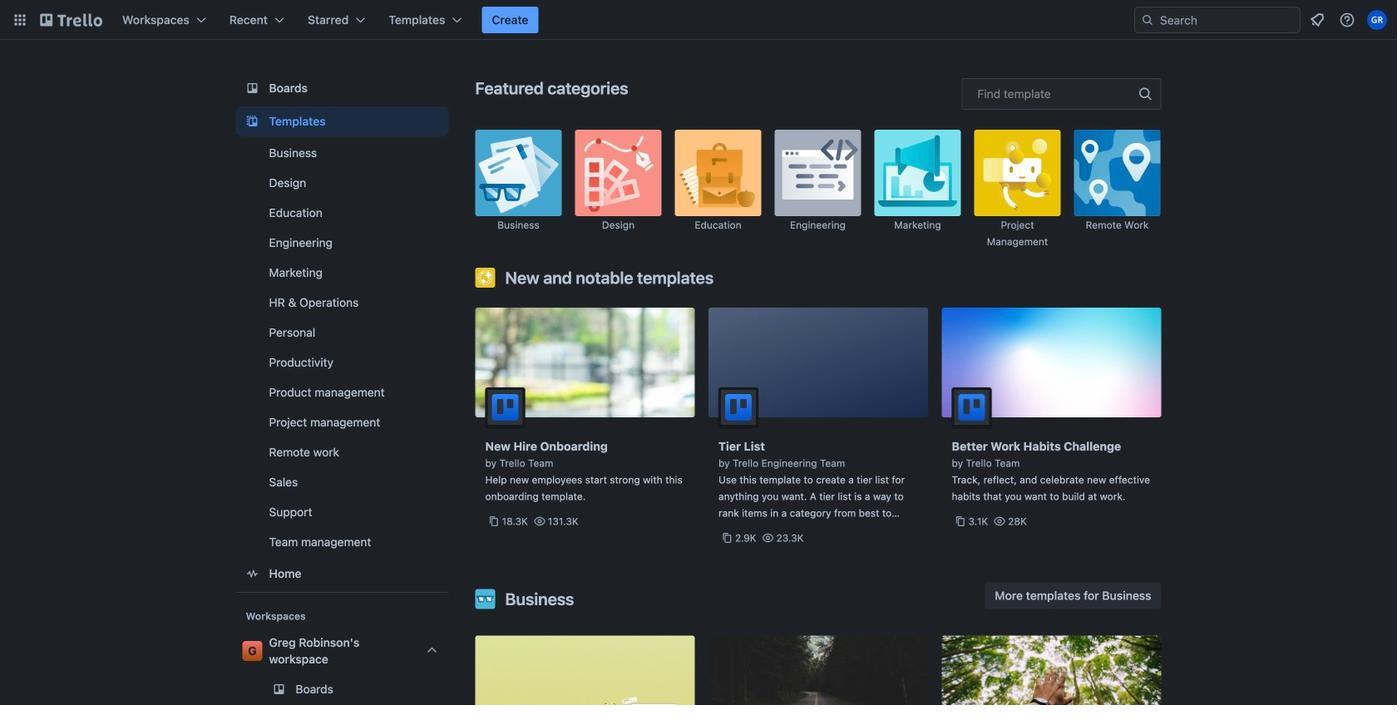 Task type: describe. For each thing, give the bounding box(es) containing it.
marketing icon image
[[875, 130, 961, 216]]

back to home image
[[40, 7, 102, 33]]

Search field
[[1155, 8, 1300, 32]]

engineering icon image
[[775, 130, 862, 216]]

project management icon image
[[975, 130, 1061, 216]]

open information menu image
[[1339, 12, 1356, 28]]

home image
[[243, 564, 262, 584]]

remote work icon image
[[1075, 130, 1161, 216]]

design icon image
[[575, 130, 662, 216]]

board image
[[243, 78, 262, 98]]



Task type: locate. For each thing, give the bounding box(es) containing it.
2 business icon image from the top
[[475, 589, 495, 609]]

trello team image
[[485, 388, 525, 428]]

1 vertical spatial business icon image
[[475, 589, 495, 609]]

primary element
[[0, 0, 1398, 40]]

greg robinson (gregrobinson96) image
[[1368, 10, 1388, 30]]

0 vertical spatial business icon image
[[475, 130, 562, 216]]

None field
[[962, 78, 1162, 110]]

trello engineering team image
[[719, 388, 759, 428]]

business icon image
[[475, 130, 562, 216], [475, 589, 495, 609]]

template board image
[[243, 111, 262, 131]]

0 notifications image
[[1308, 10, 1328, 30]]

search image
[[1141, 13, 1155, 27]]

education icon image
[[675, 130, 762, 216]]

trello team image
[[952, 388, 992, 428]]

1 business icon image from the top
[[475, 130, 562, 216]]



Task type: vqa. For each thing, say whether or not it's contained in the screenshot.
search Icon
yes



